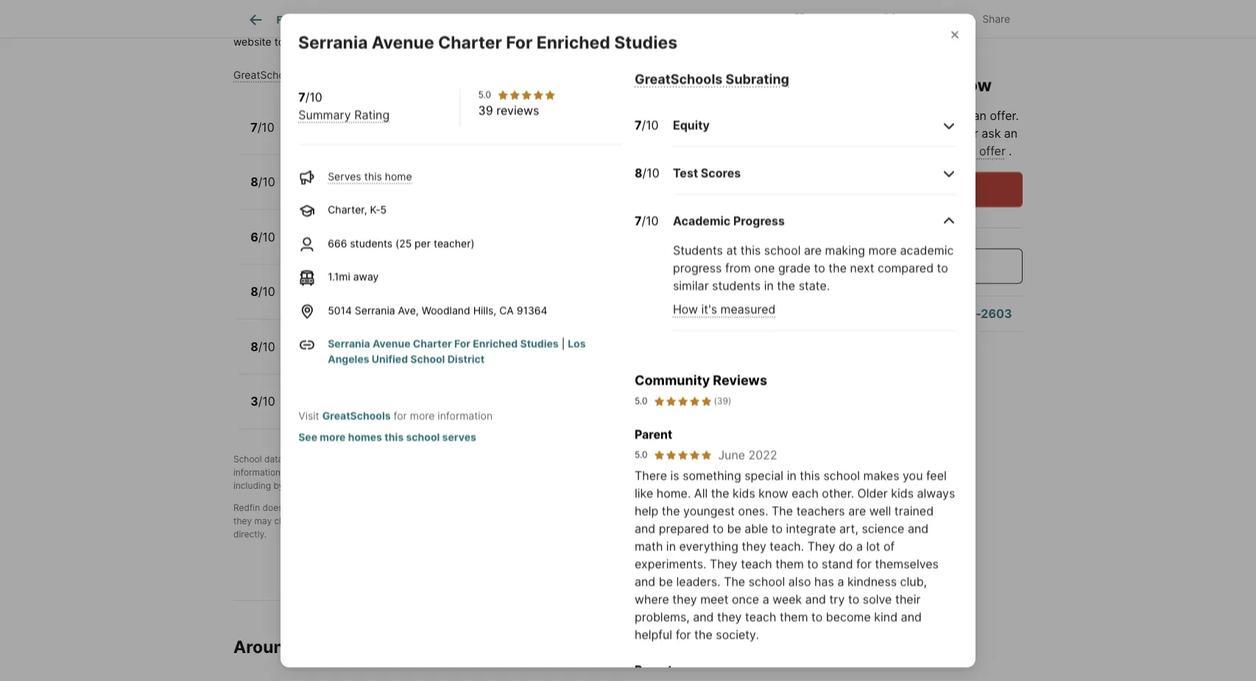 Task type: describe. For each thing, give the bounding box(es) containing it.
and right kind
[[901, 610, 922, 624]]

1 parent from the top
[[635, 427, 673, 441]]

redfin inside , a nonprofit organization. redfin recommends buyers and renters use greatschools information and ratings as a
[[512, 454, 539, 465]]

renters
[[647, 454, 677, 465]]

district
[[448, 353, 485, 365]]

home inside woodland hills charter academy public, 6-8 • serves this home • 0.7mi
[[414, 239, 441, 252]]

7 /10 down greatschools summary rating
[[251, 120, 275, 134]]

district inside guaranteed to be accurate. to verify school enrollment eligibility, contact the school district directly.
[[711, 516, 740, 527]]

0 vertical spatial rating
[[351, 69, 382, 81]]

. inside an agent about submitting a backup offer .
[[1009, 144, 1012, 158]]

contacting
[[286, 481, 331, 491]]

public, inside sherman oaks center for enriched studies public, 4-12 • choice school • 3.6mi
[[292, 185, 324, 197]]

charter down 5014 serrania ave, woodland hills, ca 91364
[[413, 337, 452, 350]]

2 vertical spatial more
[[320, 431, 346, 444]]

enrollment inside guaranteed to be accurate. to verify school enrollment eligibility, contact the school district directly.
[[542, 516, 586, 527]]

public, inside "lake balboa college preparatory magnet k-12 public, k-12 • choice school • 5.7mi"
[[292, 294, 324, 307]]

the inside "first step, and conduct their own investigation to determine their desired schools or school districts, including by contacting and visiting the schools themselves."
[[383, 481, 397, 491]]

boundaries
[[528, 503, 575, 514]]

feed
[[277, 13, 301, 26]]

step,
[[371, 467, 392, 478]]

be down 'experiments.' at the bottom right
[[659, 574, 673, 589]]

a left lot
[[857, 539, 863, 553]]

are left intended
[[577, 503, 591, 514]]

tab list containing feed
[[234, 0, 748, 38]]

may inside school service boundaries are intended to be used as a reference only; they may change and are not
[[254, 516, 272, 527]]

for inside sherman oaks center for enriched studies public, 4-12 • choice school • 3.6mi
[[421, 168, 440, 183]]

request tour anyway button
[[793, 172, 1023, 207]]

preparatory
[[411, 278, 479, 292]]

• down high
[[359, 349, 365, 362]]

anyway inside . you can request a tour anyway or ask
[[922, 126, 964, 141]]

summary rating link
[[299, 107, 390, 122]]

choice inside 3 /10 public, 9-12 • choice school • 5.7mi
[[361, 404, 395, 417]]

1 vertical spatial rating 5.0 out of 5 element
[[654, 395, 713, 408]]

5.0 for june 2022
[[635, 449, 648, 460]]

0 vertical spatial summary
[[302, 69, 348, 81]]

share button
[[950, 3, 1023, 34]]

studies inside sherman oaks center for enriched studies public, 4-12 • choice school • 3.6mi
[[496, 168, 540, 183]]

/10 inside 3 /10 public, 9-12 • choice school • 5.7mi
[[258, 394, 275, 409]]

request tour anyway
[[848, 182, 968, 197]]

tour inside . you can request a tour anyway or ask
[[896, 126, 918, 141]]

12 down balboa
[[338, 294, 349, 307]]

and up desired
[[629, 454, 645, 465]]

students
[[673, 243, 723, 257]]

rating inside 7 /10 summary rating
[[354, 107, 390, 122]]

woodland hills charter academy public, 6-8 • serves this home • 0.7mi
[[292, 223, 482, 252]]

(39)
[[714, 396, 732, 406]]

a inside . you can request a tour anyway or ask
[[886, 126, 893, 141]]

similar
[[673, 278, 709, 293]]

3 /10 public, 9-12 • choice school • 5.7mi
[[251, 394, 467, 417]]

sale
[[506, 13, 527, 26]]

• down preparatory
[[432, 294, 438, 307]]

like
[[635, 486, 654, 500]]

charter, inside serrania avenue charter for enriched studies dialog
[[328, 203, 367, 216]]

home inside this home may not be allowing tours right now
[[833, 53, 879, 74]]

greatschools up equity
[[635, 70, 723, 87]]

8 for sherman oaks center for enriched studies
[[251, 175, 258, 189]]

serves inside serrania avenue charter for enriched studies dialog
[[328, 170, 362, 182]]

kind
[[875, 610, 898, 624]]

1 vertical spatial teach
[[746, 610, 777, 624]]

is inside there is something special in this school makes you feel like home. all the kids know each other. older kids always help the youngest ones. the teachers are well trained and prepared to be able to integrate art, science and math in everything they teach. they do a lot of experiments. they teach them to stand for themselves and be leaders. the school also has a kindness club, where they meet once a week and try to solve their problems, and they teach them to become kind and helpful for the society.
[[671, 468, 680, 483]]

and inside school service boundaries are intended to be used as a reference only; they may change and are not
[[308, 516, 323, 527]]

ratings
[[301, 467, 330, 478]]

7 /10 left equity
[[635, 118, 659, 132]]

test scores
[[673, 166, 741, 180]]

the inside guaranteed to be accurate. to verify school enrollment eligibility, contact the school district directly.
[[665, 516, 678, 527]]

an agent about submitting a backup offer .
[[793, 126, 1018, 158]]

the down grade
[[778, 278, 796, 293]]

once
[[732, 592, 760, 606]]

other.
[[822, 486, 855, 500]]

they down leaders. in the right of the page
[[673, 592, 697, 606]]

1 vertical spatial 5.0
[[635, 396, 648, 406]]

8 for taft charter high
[[251, 339, 258, 354]]

. you can request a tour anyway or ask
[[793, 109, 1020, 141]]

school data is provided by greatschools
[[234, 454, 403, 465]]

to inside school service boundaries are intended to be used as a reference only; they may change and are not
[[632, 503, 641, 514]]

and down ,
[[394, 467, 410, 478]]

studies right 39
[[512, 113, 556, 128]]

2 parent from the top
[[635, 663, 673, 677]]

this inside there is something special in this school makes you feel like home. all the kids know each other. older kids always help the youngest ones. the teachers are well trained and prepared to be able to integrate art, science and math in everything they teach. they do a lot of experiments. they teach them to stand for themselves and be leaders. the school also has a kindness club, where they meet once a week and try to solve their problems, and they teach them to become kind and helpful for the society.
[[800, 468, 821, 483]]

a inside school service boundaries are intended to be used as a reference only; they may change and are not
[[691, 503, 696, 514]]

choice inside "lake balboa college preparatory magnet k-12 public, k-12 • choice school • 5.7mi"
[[360, 294, 394, 307]]

including
[[234, 481, 271, 491]]

serrania inside 'element'
[[298, 31, 368, 52]]

,
[[403, 454, 405, 465]]

a inside an agent about submitting a backup offer .
[[926, 144, 932, 158]]

2 kids from the left
[[892, 486, 914, 500]]

does
[[263, 503, 283, 514]]

first step, and conduct their own investigation to determine their desired schools or school districts, including by contacting and visiting the schools themselves.
[[234, 467, 769, 491]]

agent
[[793, 144, 825, 158]]

• up "homes" at the bottom left of the page
[[352, 404, 358, 417]]

and up redfin does not endorse or guarantee this information.
[[333, 481, 349, 491]]

serrania up angeles
[[328, 337, 370, 350]]

woodland inside serrania avenue charter for enriched studies dialog
[[422, 304, 471, 316]]

0 vertical spatial the
[[793, 109, 814, 123]]

a right the once
[[763, 592, 770, 606]]

are inside there is something special in this school makes you feel like home. all the kids know each other. older kids always help the youngest ones. the teachers are well trained and prepared to be able to integrate art, science and math in everything they teach. they do a lot of experiments. they teach them to stand for themselves and be leaders. the school also has a kindness club, where they meet once a week and try to solve their problems, and they teach them to become kind and helpful for the society.
[[849, 504, 867, 518]]

already
[[874, 109, 915, 123]]

ca
[[500, 304, 514, 316]]

1 vertical spatial is
[[286, 454, 292, 465]]

visiting
[[351, 481, 381, 491]]

be left the able
[[728, 521, 742, 536]]

become
[[827, 610, 871, 624]]

0 vertical spatial by
[[334, 454, 344, 465]]

0 vertical spatial for
[[394, 410, 407, 422]]

they inside school service boundaries are intended to be used as a reference only; they may change and are not
[[234, 516, 252, 527]]

be inside school service boundaries are intended to be used as a reference only; they may change and are not
[[643, 503, 654, 514]]

information inside serrania avenue charter for enriched studies dialog
[[438, 410, 493, 422]]

646-
[[953, 306, 982, 321]]

home. inside please check the school district website to see all schools serving this home.
[[421, 35, 451, 48]]

this inside the taft charter high charter, 9-12 • serves this home • 1.6mi
[[404, 349, 422, 362]]

question
[[900, 259, 950, 273]]

away
[[353, 270, 379, 283]]

ask a question button
[[793, 249, 1023, 284]]

to up also at the bottom of the page
[[808, 557, 819, 571]]

and left try
[[806, 592, 827, 606]]

1 vertical spatial schools
[[657, 467, 689, 478]]

5.7mi inside "lake balboa college preparatory magnet k-12 public, k-12 • choice school • 5.7mi"
[[441, 294, 467, 307]]

2 vertical spatial or
[[339, 503, 347, 514]]

in inside the students at this school are making more academic progress from one grade to the next compared to similar students in the state.
[[764, 278, 774, 293]]

1 vertical spatial they
[[710, 557, 738, 571]]

woodland for hills
[[292, 223, 350, 238]]

6-
[[327, 239, 338, 252]]

society.
[[716, 627, 759, 642]]

helpful
[[635, 627, 673, 642]]

0 horizontal spatial k-
[[327, 294, 338, 307]]

greatschools inside , a nonprofit organization. redfin recommends buyers and renters use greatschools information and ratings as a
[[697, 454, 753, 465]]

offer for backup
[[980, 144, 1006, 158]]

summary inside 7 /10 summary rating
[[299, 107, 351, 122]]

school inside sherman oaks center for enriched studies public, 4-12 • choice school • 3.6mi
[[398, 185, 430, 197]]

older
[[858, 486, 888, 500]]

art,
[[840, 521, 859, 536]]

request
[[840, 126, 883, 141]]

2 horizontal spatial for
[[857, 557, 872, 571]]

1 vertical spatial redfin
[[234, 503, 260, 514]]

charter inside woodland hills charter academy public, 6-8 • serves this home • 0.7mi
[[381, 223, 425, 238]]

2022
[[749, 448, 778, 462]]

and up where
[[635, 574, 656, 589]]

• left 3.6mi
[[433, 185, 439, 197]]

school inside 3 /10 public, 9-12 • choice school • 5.7mi
[[398, 404, 430, 417]]

7 inside 7 /10 summary rating
[[299, 90, 306, 104]]

their inside there is something special in this school makes you feel like home. all the kids know each other. older kids always help the youngest ones. the teachers are well trained and prepared to be able to integrate art, science and math in everything they teach. they do a lot of experiments. they teach them to stand for themselves and be leaders. the school also has a kindness club, where they meet once a week and try to solve their problems, and they teach them to become kind and helpful for the society.
[[896, 592, 921, 606]]

• right 666
[[348, 239, 353, 252]]

4-
[[327, 185, 339, 197]]

school down reference
[[681, 516, 708, 527]]

enriched inside serrania avenue charter for enriched studies 'element'
[[537, 31, 611, 52]]

backup
[[935, 144, 976, 158]]

to down the academic
[[938, 261, 949, 275]]

• up nonprofit
[[433, 404, 439, 417]]

school for school service boundaries are intended to be used as a reference only; they may change and are not
[[464, 503, 493, 514]]

rating 5.0 out of 5 element for june 2022
[[654, 449, 713, 461]]

stand
[[822, 557, 854, 571]]

school inside "first step, and conduct their own investigation to determine their desired schools or school districts, including by contacting and visiting the schools themselves."
[[703, 467, 730, 478]]

serving
[[362, 35, 397, 48]]

ask a question
[[866, 259, 950, 273]]

0 vertical spatial an
[[974, 109, 987, 123]]

verify
[[486, 516, 510, 527]]

• left 1.6mi
[[455, 349, 461, 362]]

used
[[657, 503, 677, 514]]

the up reference
[[711, 486, 730, 500]]

school up nonprofit
[[406, 431, 440, 444]]

39
[[479, 103, 493, 117]]

9- inside the taft charter high charter, 9-12 • serves this home • 1.6mi
[[334, 349, 345, 362]]

greatschools up "homes" at the bottom left of the page
[[322, 410, 391, 422]]

are down endorse
[[326, 516, 339, 527]]

2 vertical spatial avenue
[[373, 337, 411, 350]]

youngest
[[684, 504, 735, 518]]

be inside this home may not be allowing tours right now
[[953, 53, 974, 74]]

greatschools down website
[[234, 69, 299, 81]]

themselves
[[876, 557, 939, 571]]

students inside the students at this school are making more academic progress from one grade to the next compared to similar students in the state.
[[712, 278, 761, 293]]

charter up center
[[389, 113, 434, 128]]

history
[[557, 13, 591, 26]]

it's
[[702, 302, 718, 316]]

the up prepared
[[662, 504, 680, 518]]

1 horizontal spatial they
[[808, 539, 836, 553]]

(818) 646-2603 link
[[919, 306, 1013, 321]]

for left 39
[[437, 113, 455, 128]]

school inside please check the school district website to see all schools serving this home.
[[665, 20, 697, 32]]

check
[[614, 20, 644, 32]]

as inside , a nonprofit organization. redfin recommends buyers and renters use greatschools information and ratings as a
[[333, 467, 342, 478]]

serrania down college
[[355, 304, 395, 316]]

school inside los angeles unified school district
[[411, 353, 445, 365]]

first
[[352, 467, 369, 478]]

out
[[914, 13, 931, 25]]

0 vertical spatial them
[[776, 557, 804, 571]]

los angeles unified school district link
[[328, 337, 586, 365]]

magnet
[[482, 278, 526, 292]]

(818) 646-2603
[[919, 306, 1013, 321]]

guaranteed
[[358, 516, 406, 527]]

greatschools up step,
[[347, 454, 403, 465]]

2 vertical spatial schools
[[400, 481, 432, 491]]

may inside this home may not be allowing tours right now
[[883, 53, 918, 74]]

school up week
[[749, 574, 786, 589]]

• down the oaks
[[353, 185, 358, 197]]

how
[[673, 302, 698, 316]]

favorite
[[813, 13, 852, 25]]

district inside please check the school district website to see all schools serving this home.
[[700, 20, 734, 32]]

studies left |
[[520, 337, 559, 350]]

to up teach. at bottom
[[772, 521, 783, 536]]

• down balboa
[[352, 294, 357, 307]]

rating 5.0 out of 5 element for 39 reviews
[[497, 89, 556, 101]]

lake
[[292, 278, 319, 292]]

the down making on the right of page
[[829, 261, 847, 275]]

a left first
[[345, 467, 350, 478]]

a right ,
[[408, 454, 413, 465]]

serrania avenue charter for enriched studies element
[[298, 14, 696, 52]]

this inside woodland hills charter academy public, 6-8 • serves this home • 0.7mi
[[393, 239, 411, 252]]

sale & tax history tab
[[492, 2, 604, 38]]

1 horizontal spatial their
[[602, 467, 621, 478]]

taft charter high charter, 9-12 • serves this home • 1.6mi
[[292, 333, 489, 362]]

determine
[[557, 467, 600, 478]]

information inside , a nonprofit organization. redfin recommends buyers and renters use greatschools information and ratings as a
[[234, 467, 281, 478]]

taft
[[292, 333, 315, 347]]

• down academy at the top left
[[444, 239, 449, 252]]

0 vertical spatial teach
[[741, 557, 773, 571]]

data
[[264, 454, 283, 465]]

2 horizontal spatial k-
[[529, 278, 542, 292]]

x-out button
[[870, 3, 944, 34]]

june
[[719, 448, 746, 462]]

students at this school are making more academic progress from one grade to the next compared to similar students in the state.
[[673, 243, 954, 293]]

to left become
[[812, 610, 823, 624]]

making
[[826, 243, 866, 257]]

geography.
[[520, 20, 577, 32]]

8 /10 for lake balboa college preparatory magnet k-12
[[251, 285, 275, 299]]

see
[[299, 431, 318, 444]]

1 horizontal spatial more
[[410, 410, 435, 422]]

subrating
[[726, 70, 790, 87]]

the inside please check the school district website to see all schools serving this home.
[[646, 20, 662, 32]]

state.
[[799, 278, 831, 293]]

reviews
[[713, 372, 768, 388]]

serves inside the taft charter high charter, 9-12 • serves this home • 1.6mi
[[368, 349, 401, 362]]

accepted
[[918, 109, 970, 123]]

|
[[562, 337, 565, 350]]

1 horizontal spatial for
[[676, 627, 691, 642]]

0 horizontal spatial students
[[350, 237, 393, 249]]



Task type: locate. For each thing, give the bounding box(es) containing it.
favorite button
[[780, 3, 864, 34]]

0 vertical spatial rating 5.0 out of 5 element
[[497, 89, 556, 101]]

1 vertical spatial home.
[[657, 486, 691, 500]]

0 vertical spatial students
[[350, 237, 393, 249]]

more inside the students at this school are making more academic progress from one grade to the next compared to similar students in the state.
[[869, 243, 897, 257]]

own
[[471, 467, 488, 478]]

allowing
[[793, 74, 862, 95]]

los
[[568, 337, 586, 350]]

a inside button
[[890, 259, 897, 273]]

0 vertical spatial may
[[883, 53, 918, 74]]

school inside the students at this school are making more academic progress from one grade to the next compared to similar students in the state.
[[765, 243, 801, 257]]

teach down the once
[[746, 610, 777, 624]]

or inside . you can request a tour anyway or ask
[[968, 126, 979, 141]]

avenue up unified
[[373, 337, 411, 350]]

students
[[350, 237, 393, 249], [712, 278, 761, 293]]

0 vertical spatial more
[[869, 243, 897, 257]]

students down from on the top right
[[712, 278, 761, 293]]

to inside guaranteed to be accurate. to verify school enrollment eligibility, contact the school district directly.
[[408, 516, 417, 527]]

rating down the serving
[[351, 69, 382, 81]]

6 /10
[[251, 230, 275, 244]]

is right data
[[286, 454, 292, 465]]

public, down sherman
[[292, 185, 324, 197]]

school left data
[[234, 454, 262, 465]]

1 vertical spatial has
[[815, 574, 835, 589]]

choice down serves this home
[[361, 185, 395, 197]]

has up try
[[815, 574, 835, 589]]

serves inside woodland hills charter academy public, 6-8 • serves this home • 0.7mi
[[356, 239, 390, 252]]

1 vertical spatial information
[[234, 467, 281, 478]]

charter inside the taft charter high charter, 9-12 • serves this home • 1.6mi
[[318, 333, 362, 347]]

school inside school service boundaries are intended to be used as a reference only; they may change and are not
[[464, 503, 493, 514]]

0 horizontal spatial they
[[710, 557, 738, 571]]

charter down details on the left top
[[438, 31, 502, 52]]

reference
[[699, 503, 739, 514]]

12 up 91364
[[542, 278, 555, 292]]

they down integrate
[[808, 539, 836, 553]]

1 vertical spatial more
[[410, 410, 435, 422]]

1 horizontal spatial in
[[764, 278, 774, 293]]

organization.
[[456, 454, 510, 465]]

for up district
[[455, 337, 471, 350]]

1 vertical spatial students
[[712, 278, 761, 293]]

offer inside an agent about submitting a backup offer .
[[980, 144, 1006, 158]]

tour right "request"
[[898, 182, 921, 197]]

0 vertical spatial 5.7mi
[[441, 294, 467, 307]]

backup offer link
[[935, 144, 1006, 158]]

an up ask
[[974, 109, 987, 123]]

you
[[903, 468, 923, 483]]

woodland inside woodland hills charter academy public, 6-8 • serves this home • 0.7mi
[[292, 223, 350, 238]]

public, inside 3 /10 public, 9-12 • choice school • 5.7mi
[[292, 404, 324, 417]]

1 horizontal spatial k-
[[370, 203, 381, 216]]

1 horizontal spatial school
[[411, 353, 445, 365]]

1 kids from the left
[[733, 486, 756, 500]]

avenue down property at the left
[[372, 31, 434, 52]]

an right ask
[[1005, 126, 1018, 141]]

home inside serrania avenue charter for enriched studies dialog
[[385, 170, 412, 182]]

be down information.
[[419, 516, 430, 527]]

as inside school service boundaries are intended to be used as a reference only; they may change and are not
[[679, 503, 689, 514]]

1 vertical spatial may
[[254, 516, 272, 527]]

the right check
[[646, 20, 662, 32]]

8 /10 left 'taft'
[[251, 339, 275, 354]]

charter, down "4-"
[[328, 203, 367, 216]]

0 vertical spatial has
[[851, 109, 870, 123]]

offer up ask
[[990, 109, 1016, 123]]

2 vertical spatial choice
[[361, 404, 395, 417]]

equity
[[673, 118, 710, 132]]

0 vertical spatial in
[[764, 278, 774, 293]]

1 vertical spatial an
[[1005, 126, 1018, 141]]

1 horizontal spatial redfin
[[512, 454, 539, 465]]

7 /10 left 'academic'
[[635, 214, 659, 228]]

0 vertical spatial anyway
[[922, 126, 964, 141]]

they up society.
[[718, 610, 742, 624]]

rating 5.0 out of 5 element
[[497, 89, 556, 101], [654, 395, 713, 408], [654, 449, 713, 461]]

home inside the taft charter high charter, 9-12 • serves this home • 1.6mi
[[425, 349, 452, 362]]

or
[[968, 126, 979, 141], [692, 467, 700, 478], [339, 503, 347, 514]]

kindness
[[848, 574, 897, 589]]

as right ratings
[[333, 467, 342, 478]]

for down sale on the top left
[[506, 31, 533, 52]]

tour inside button
[[898, 182, 921, 197]]

not inside school service boundaries are intended to be used as a reference only; they may change and are not
[[342, 516, 355, 527]]

use
[[679, 454, 694, 465]]

0 vertical spatial avenue
[[372, 31, 434, 52]]

1 vertical spatial woodland
[[292, 223, 350, 238]]

1 horizontal spatial schools
[[400, 481, 432, 491]]

property details tab
[[388, 2, 492, 38]]

9- right visit
[[327, 404, 338, 417]]

0.7mi
[[452, 239, 479, 252]]

lot
[[867, 539, 881, 553]]

0 horizontal spatial as
[[333, 467, 342, 478]]

serves
[[328, 170, 362, 182], [356, 239, 390, 252], [368, 349, 401, 362]]

5.7mi
[[441, 294, 467, 307], [441, 404, 467, 417]]

0 horizontal spatial home.
[[421, 35, 451, 48]]

0 vertical spatial choice
[[361, 185, 395, 197]]

charter inside serrania avenue charter for enriched studies 'element'
[[438, 31, 502, 52]]

1 vertical spatial parent
[[635, 663, 673, 677]]

1 vertical spatial school
[[234, 454, 262, 465]]

in
[[764, 278, 774, 293], [787, 468, 797, 483], [667, 539, 676, 553]]

0 vertical spatial school
[[411, 353, 445, 365]]

change
[[274, 516, 305, 527]]

8 left 'taft'
[[251, 339, 258, 354]]

0 vertical spatial parent
[[635, 427, 673, 441]]

1 vertical spatial rating
[[354, 107, 390, 122]]

&
[[530, 13, 536, 26]]

0 horizontal spatial in
[[667, 539, 676, 553]]

tab list
[[234, 0, 748, 38]]

school up to
[[464, 503, 493, 514]]

see
[[287, 35, 305, 48]]

3 public, from the top
[[292, 294, 324, 307]]

9- inside 3 /10 public, 9-12 • choice school • 5.7mi
[[327, 404, 338, 417]]

2 horizontal spatial in
[[787, 468, 797, 483]]

on
[[505, 20, 518, 32]]

2 vertical spatial the
[[724, 574, 746, 589]]

has
[[851, 109, 870, 123], [815, 574, 835, 589]]

next
[[851, 261, 875, 275]]

serves this home
[[328, 170, 412, 182]]

a left backup
[[926, 144, 932, 158]]

right
[[914, 74, 953, 95]]

0 vertical spatial serrania avenue charter for enriched studies
[[298, 31, 678, 52]]

public, left 6- on the top left of the page
[[292, 239, 324, 252]]

visit greatschools for more information
[[299, 410, 493, 422]]

1 horizontal spatial as
[[679, 503, 689, 514]]

to inside "first step, and conduct their own investigation to determine their desired schools or school districts, including by contacting and visiting the schools themselves."
[[546, 467, 555, 478]]

this
[[400, 35, 418, 48], [364, 170, 382, 182], [393, 239, 411, 252], [741, 243, 761, 257], [404, 349, 422, 362], [385, 431, 404, 444], [800, 468, 821, 483], [394, 503, 410, 514], [299, 637, 330, 657]]

2 vertical spatial woodland
[[422, 304, 471, 316]]

0 vertical spatial 9-
[[334, 349, 345, 362]]

charter, k-5
[[328, 203, 387, 216]]

school down service
[[512, 516, 540, 527]]

redfin down including
[[234, 503, 260, 514]]

more up ask
[[869, 243, 897, 257]]

1 vertical spatial serrania avenue charter for enriched studies
[[292, 113, 556, 128]]

5014
[[328, 304, 352, 316]]

or inside "first step, and conduct their own investigation to determine their desired schools or school districts, including by contacting and visiting the schools themselves."
[[692, 467, 700, 478]]

2 vertical spatial 5.0
[[635, 449, 648, 460]]

0 horizontal spatial for
[[394, 410, 407, 422]]

offer for an
[[990, 109, 1016, 123]]

home. inside there is something special in this school makes you feel like home. all the kids know each other. older kids always help the youngest ones. the teachers are well trained and prepared to be able to integrate art, science and math in everything they teach. they do a lot of experiments. they teach them to stand for themselves and be leaders. the school also has a kindness club, where they meet once a week and try to solve their problems, and they teach them to become kind and helpful for the society.
[[657, 486, 691, 500]]

0 vertical spatial as
[[333, 467, 342, 478]]

schools tab
[[604, 2, 672, 38]]

always
[[918, 486, 956, 500]]

overview tab
[[315, 2, 388, 38]]

district down reference
[[711, 516, 740, 527]]

5.0 for 39 reviews
[[479, 89, 491, 100]]

2 vertical spatial in
[[667, 539, 676, 553]]

12 inside 3 /10 public, 9-12 • choice school • 5.7mi
[[338, 404, 349, 417]]

charter down 5
[[381, 223, 425, 238]]

home. down property details
[[421, 35, 451, 48]]

1 vertical spatial tour
[[898, 182, 921, 197]]

to up state.
[[814, 261, 826, 275]]

district up greatschools subrating
[[700, 20, 734, 32]]

choice inside sherman oaks center for enriched studies public, 4-12 • choice school • 3.6mi
[[361, 185, 395, 197]]

1 vertical spatial them
[[780, 610, 809, 624]]

0 vertical spatial serves
[[328, 170, 362, 182]]

/10 inside 7 /10 summary rating
[[306, 90, 323, 104]]

tax
[[539, 13, 554, 26]]

this inside the students at this school are making more academic progress from one grade to the next compared to similar students in the state.
[[741, 243, 761, 257]]

not inside this home may not be allowing tours right now
[[922, 53, 949, 74]]

0 horizontal spatial their
[[449, 467, 468, 478]]

2 horizontal spatial woodland
[[422, 304, 471, 316]]

1 vertical spatial for
[[857, 557, 872, 571]]

climate tab
[[672, 2, 736, 38]]

avenue
[[372, 31, 434, 52], [343, 113, 386, 128], [373, 337, 411, 350]]

1 vertical spatial the
[[772, 504, 794, 518]]

39 reviews
[[479, 103, 540, 117]]

7 /10 summary rating
[[299, 90, 390, 122]]

greatschools subrating
[[635, 70, 790, 87]]

they up directly.
[[234, 516, 252, 527]]

academic progress
[[673, 214, 785, 228]]

the left society.
[[695, 627, 713, 642]]

1 vertical spatial by
[[274, 481, 284, 491]]

1 vertical spatial 5.7mi
[[441, 404, 467, 417]]

are inside the students at this school are making more academic progress from one grade to the next compared to similar students in the state.
[[805, 243, 822, 257]]

enrollment up the serving
[[319, 20, 374, 32]]

nonprofit
[[415, 454, 453, 465]]

1 horizontal spatial woodland
[[292, 223, 350, 238]]

1 vertical spatial charter,
[[292, 349, 331, 362]]

endorse
[[302, 503, 336, 514]]

solely
[[473, 20, 503, 32]]

the up 'you'
[[793, 109, 814, 123]]

serrania avenue charter for enriched studies dialog
[[281, 14, 976, 681]]

be inside guaranteed to be accurate. to verify school enrollment eligibility, contact the school district directly.
[[419, 516, 430, 527]]

12 inside the taft charter high charter, 9-12 • serves this home • 1.6mi
[[345, 349, 356, 362]]

accurate.
[[432, 516, 471, 527]]

home.
[[421, 35, 451, 48], [657, 486, 691, 500]]

or down use
[[692, 467, 700, 478]]

anyway inside button
[[924, 182, 968, 197]]

for up see more homes this school serves link
[[394, 410, 407, 422]]

as right used
[[679, 503, 689, 514]]

0 vertical spatial information
[[438, 410, 493, 422]]

sherman
[[292, 168, 344, 183]]

8 /10 for sherman oaks center for enriched studies
[[251, 175, 275, 189]]

high
[[365, 333, 392, 347]]

8 inside serrania avenue charter for enriched studies dialog
[[635, 166, 643, 180]]

an inside an agent about submitting a backup offer .
[[1005, 126, 1018, 141]]

2 horizontal spatial their
[[896, 592, 921, 606]]

0 vertical spatial tour
[[896, 126, 918, 141]]

serrania avenue charter for enriched studies inside 'element'
[[298, 31, 678, 52]]

serrania avenue charter for enriched studies down details on the left top
[[298, 31, 678, 52]]

0 vertical spatial is
[[409, 20, 418, 32]]

not up change
[[286, 503, 299, 514]]

5014 serrania ave, woodland hills, ca 91364
[[328, 304, 548, 316]]

0 horizontal spatial more
[[320, 431, 346, 444]]

666 students (25 per teacher)
[[328, 237, 475, 249]]

2 vertical spatial serves
[[368, 349, 401, 362]]

1 horizontal spatial enrollment
[[542, 516, 586, 527]]

for inside 'element'
[[506, 31, 533, 52]]

experiments.
[[635, 557, 707, 571]]

the
[[646, 20, 662, 32], [829, 261, 847, 275], [778, 278, 796, 293], [383, 481, 397, 491], [711, 486, 730, 500], [662, 504, 680, 518], [665, 516, 678, 527], [695, 627, 713, 642]]

k- inside serrania avenue charter for enriched studies dialog
[[370, 203, 381, 216]]

public, up see
[[292, 404, 324, 417]]

leaders.
[[677, 574, 721, 589]]

studies inside serrania avenue charter for enriched studies 'element'
[[615, 31, 678, 52]]

anyway down backup
[[924, 182, 968, 197]]

charter,
[[328, 203, 367, 216], [292, 349, 331, 362]]

contact
[[630, 516, 662, 527]]

0 vertical spatial home.
[[421, 35, 451, 48]]

policy
[[376, 20, 407, 32]]

districts,
[[733, 467, 769, 478]]

. inside . you can request a tour anyway or ask
[[1016, 109, 1020, 123]]

school up other. on the right of the page
[[824, 468, 861, 483]]

8 for lake balboa college preparatory magnet k-12
[[251, 285, 258, 299]]

not left based
[[420, 20, 437, 32]]

and up contacting
[[283, 467, 299, 478]]

be up now
[[953, 53, 974, 74]]

1 vertical spatial anyway
[[924, 182, 968, 197]]

is right policy
[[409, 20, 418, 32]]

see more homes this school serves link
[[299, 431, 477, 444]]

schools down overview
[[321, 35, 359, 48]]

to up contact
[[632, 503, 641, 514]]

school inside "lake balboa college preparatory magnet k-12 public, k-12 • choice school • 5.7mi"
[[397, 294, 429, 307]]

8 /10 for taft charter high
[[251, 339, 275, 354]]

request
[[848, 182, 895, 197]]

schools
[[618, 13, 658, 26]]

to inside please check the school district website to see all schools serving this home.
[[275, 35, 284, 48]]

week
[[773, 592, 802, 606]]

now
[[957, 74, 992, 95]]

charter, inside the taft charter high charter, 9-12 • serves this home • 1.6mi
[[292, 349, 331, 362]]

1 horizontal spatial is
[[409, 20, 418, 32]]

teach.
[[770, 539, 805, 553]]

1 vertical spatial as
[[679, 503, 689, 514]]

students left (25
[[350, 237, 393, 249]]

1 vertical spatial avenue
[[343, 113, 386, 128]]

school
[[665, 20, 697, 32], [398, 185, 430, 197], [765, 243, 801, 257], [397, 294, 429, 307], [398, 404, 430, 417], [406, 431, 440, 444], [703, 467, 730, 478], [824, 468, 861, 483], [512, 516, 540, 527], [681, 516, 708, 527], [749, 574, 786, 589]]

in up 'experiments.' at the bottom right
[[667, 539, 676, 553]]

schools inside please check the school district website to see all schools serving this home.
[[321, 35, 359, 48]]

to right try
[[849, 592, 860, 606]]

0 horizontal spatial information
[[234, 467, 281, 478]]

them down teach. at bottom
[[776, 557, 804, 571]]

enriched inside sherman oaks center for enriched studies public, 4-12 • choice school • 3.6mi
[[442, 168, 494, 183]]

school down serrania avenue charter for enriched studies 'link'
[[411, 353, 445, 365]]

5.7mi inside 3 /10 public, 9-12 • choice school • 5.7mi
[[441, 404, 467, 417]]

woodland hills's enrollment policy is not based solely on geography.
[[234, 20, 579, 32]]

more right see
[[320, 431, 346, 444]]

1 horizontal spatial may
[[883, 53, 918, 74]]

8 left test
[[635, 166, 643, 180]]

desired
[[624, 467, 655, 478]]

1.6mi
[[464, 349, 489, 362]]

1 vertical spatial district
[[711, 516, 740, 527]]

1 horizontal spatial has
[[851, 109, 870, 123]]

woodland for hills's
[[234, 20, 285, 32]]

redfin
[[512, 454, 539, 465], [234, 503, 260, 514]]

1 vertical spatial k-
[[529, 278, 542, 292]]

serves down high
[[368, 349, 401, 362]]

public, inside woodland hills charter academy public, 6-8 • serves this home • 0.7mi
[[292, 239, 324, 252]]

math
[[635, 539, 663, 553]]

, a nonprofit organization. redfin recommends buyers and renters use greatschools information and ratings as a
[[234, 454, 753, 478]]

ave,
[[398, 304, 419, 316]]

rating
[[351, 69, 382, 81], [354, 107, 390, 122]]

1 vertical spatial or
[[692, 467, 700, 478]]

serrania down greatschools summary rating
[[292, 113, 340, 128]]

1 vertical spatial offer
[[980, 144, 1006, 158]]

try
[[830, 592, 845, 606]]

compared
[[878, 261, 934, 275]]

to down the youngest
[[713, 521, 724, 536]]

0 horizontal spatial kids
[[733, 486, 756, 500]]

and down meet
[[693, 610, 714, 624]]

rating 5.0 out of 5 element down community on the bottom
[[654, 395, 713, 408]]

2 public, from the top
[[292, 239, 324, 252]]

choice up see more homes this school serves
[[361, 404, 395, 417]]

a right ask
[[890, 259, 897, 273]]

website
[[234, 35, 272, 48]]

2 horizontal spatial school
[[464, 503, 493, 514]]

1 vertical spatial 9-
[[327, 404, 338, 417]]

1 horizontal spatial students
[[712, 278, 761, 293]]

1 public, from the top
[[292, 185, 324, 197]]

avenue inside 'element'
[[372, 31, 434, 52]]

k- down balboa
[[327, 294, 338, 307]]

school down center
[[398, 185, 430, 197]]

1 horizontal spatial or
[[692, 467, 700, 478]]

0 horizontal spatial enrollment
[[319, 20, 374, 32]]

k- up 91364
[[529, 278, 542, 292]]

enriched
[[537, 31, 611, 52], [458, 113, 509, 128], [442, 168, 494, 183], [473, 337, 518, 350]]

trained
[[895, 504, 934, 518]]

a down stand
[[838, 574, 845, 589]]

property details
[[401, 13, 479, 26]]

4 public, from the top
[[292, 404, 324, 417]]

june 2022
[[719, 448, 778, 462]]

they down the able
[[742, 539, 767, 553]]

0 horizontal spatial schools
[[321, 35, 359, 48]]

the up the once
[[724, 574, 746, 589]]

0 horizontal spatial school
[[234, 454, 262, 465]]

2 horizontal spatial is
[[671, 468, 680, 483]]

91364
[[517, 304, 548, 316]]

feel
[[927, 468, 947, 483]]

9-
[[334, 349, 345, 362], [327, 404, 338, 417]]

greatschools link
[[322, 410, 391, 422]]

5.0 down community on the bottom
[[635, 396, 648, 406]]

0 horizontal spatial has
[[815, 574, 835, 589]]

8 inside woodland hills charter academy public, 6-8 • serves this home • 0.7mi
[[338, 239, 345, 252]]

12 inside sherman oaks center for enriched studies public, 4-12 • choice school • 3.6mi
[[339, 185, 350, 197]]

8 up 6
[[251, 175, 258, 189]]

teach down teach. at bottom
[[741, 557, 773, 571]]

this inside please check the school district website to see all schools serving this home.
[[400, 35, 418, 48]]

0 vertical spatial or
[[968, 126, 979, 141]]

1 horizontal spatial by
[[334, 454, 344, 465]]

academic progress button
[[673, 200, 958, 242]]

how it's measured
[[673, 302, 776, 316]]

and down trained
[[908, 521, 929, 536]]

8 /10 inside serrania avenue charter for enriched studies dialog
[[635, 166, 660, 180]]

be up contact
[[643, 503, 654, 514]]

0 horizontal spatial may
[[254, 516, 272, 527]]

teach
[[741, 557, 773, 571], [746, 610, 777, 624]]

school for school data is provided by greatschools
[[234, 454, 262, 465]]

0 vertical spatial k-
[[370, 203, 381, 216]]

by inside "first step, and conduct their own investigation to determine their desired schools or school districts, including by contacting and visiting the schools themselves."
[[274, 481, 284, 491]]

has inside there is something special in this school makes you feel like home. all the kids know each other. older kids always help the youngest ones. the teachers are well trained and prepared to be able to integrate art, science and math in everything they teach. they do a lot of experiments. they teach them to stand for themselves and be leaders. the school also has a kindness club, where they meet once a week and try to solve their problems, and they teach them to become kind and helpful for the society.
[[815, 574, 835, 589]]

charter up angeles
[[318, 333, 362, 347]]

of
[[884, 539, 895, 553]]

1 horizontal spatial home.
[[657, 486, 691, 500]]

by right provided
[[334, 454, 344, 465]]

reviews
[[497, 103, 540, 117]]

and down help at bottom
[[635, 521, 656, 536]]

serves up "4-"
[[328, 170, 362, 182]]

this
[[793, 53, 829, 74]]

college
[[364, 278, 408, 292]]



Task type: vqa. For each thing, say whether or not it's contained in the screenshot.
8
yes



